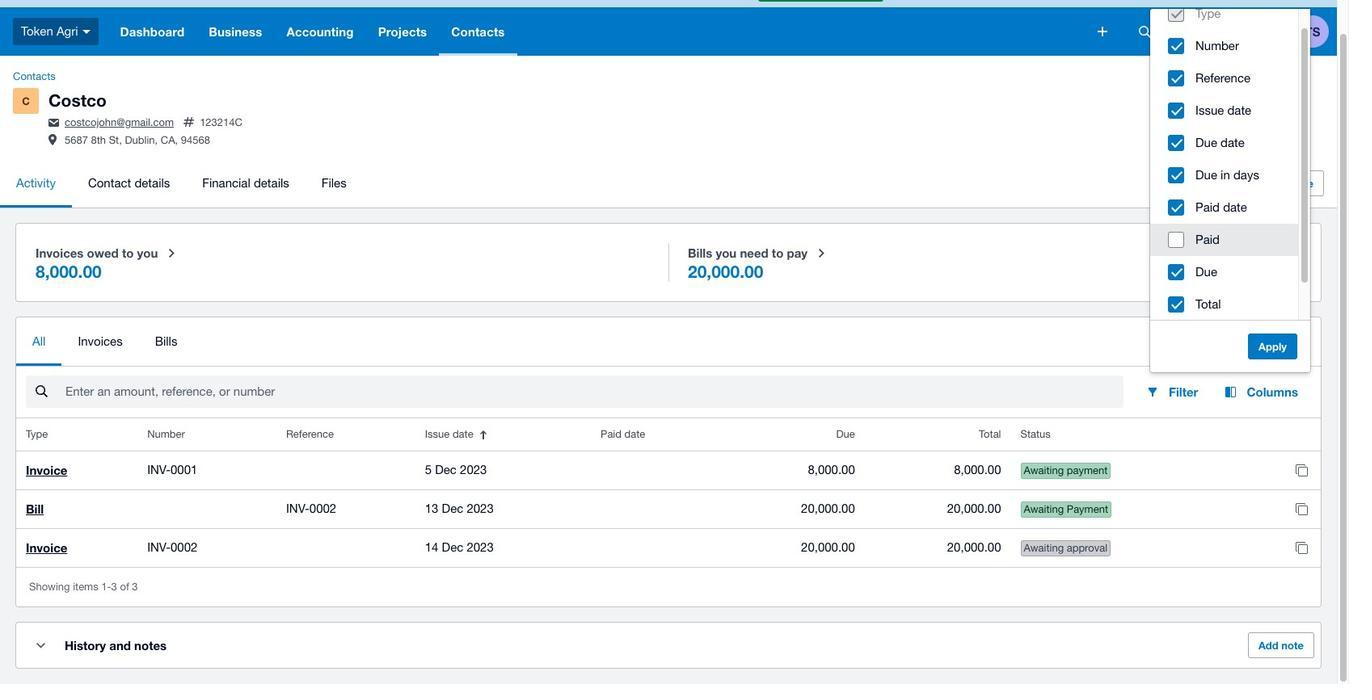 Task type: vqa. For each thing, say whether or not it's contained in the screenshot.
of at the left of page
yes



Task type: locate. For each thing, give the bounding box(es) containing it.
1 vertical spatial dec
[[442, 502, 463, 516]]

invoices for invoices owed to you 8,000.00
[[36, 246, 84, 260]]

details inside button
[[135, 176, 170, 190]]

0 horizontal spatial paid date
[[601, 429, 645, 441]]

reference inside button
[[1196, 71, 1251, 85]]

8th
[[91, 134, 106, 146]]

0 vertical spatial reference
[[1196, 71, 1251, 85]]

issue inside "list of accounting documents" element
[[425, 429, 450, 441]]

costcojohn@gmail.com link
[[65, 117, 174, 129]]

0 horizontal spatial reference
[[286, 429, 334, 441]]

total button
[[1150, 289, 1298, 321]]

0 vertical spatial contacts
[[451, 24, 505, 39]]

ts button
[[1297, 7, 1337, 56]]

None radio
[[678, 234, 1311, 292]]

you right owed
[[137, 246, 158, 260]]

costcojohn@gmail.com
[[65, 117, 174, 129]]

files button
[[305, 159, 363, 208]]

issue date button up the 5 dec 2023
[[415, 419, 591, 451]]

8,000.00 inside invoices owed to you 8,000.00
[[36, 262, 102, 282]]

2 vertical spatial awaiting
[[1024, 543, 1064, 555]]

awaiting for 5 dec 2023
[[1024, 465, 1064, 477]]

1-
[[101, 581, 111, 594]]

1 vertical spatial 2023
[[467, 502, 494, 516]]

due in days
[[1196, 168, 1260, 182]]

1 vertical spatial issue
[[425, 429, 450, 441]]

invoice link for inv-0002
[[26, 541, 67, 556]]

contacts link
[[6, 69, 62, 85]]

banner
[[0, 0, 1337, 56]]

you left need
[[716, 246, 737, 260]]

contacts inside popup button
[[451, 24, 505, 39]]

0 vertical spatial invoice
[[26, 463, 67, 478]]

details
[[135, 176, 170, 190], [254, 176, 289, 190]]

1 you from the left
[[137, 246, 158, 260]]

to right owed
[[122, 246, 134, 260]]

0 horizontal spatial details
[[135, 176, 170, 190]]

paid date inside 'button'
[[1196, 201, 1247, 214]]

bills inside bills button
[[155, 335, 177, 349]]

2 awaiting from the top
[[1024, 504, 1064, 516]]

1 horizontal spatial details
[[254, 176, 289, 190]]

0 vertical spatial awaiting
[[1024, 465, 1064, 477]]

business
[[209, 24, 262, 39]]

0 vertical spatial total
[[1196, 298, 1221, 311]]

menu containing activity
[[0, 159, 1241, 208]]

paid date down due in days button
[[1196, 201, 1247, 214]]

in
[[1221, 168, 1230, 182]]

paid date down enter an amount, reference, or number field
[[601, 429, 645, 441]]

issue
[[1196, 104, 1224, 117], [425, 429, 450, 441]]

0 vertical spatial menu
[[0, 159, 1241, 208]]

activity
[[16, 176, 56, 190]]

2023 for 5 dec 2023
[[460, 463, 487, 477]]

1 vertical spatial bills
[[155, 335, 177, 349]]

0 vertical spatial number
[[1196, 39, 1239, 53]]

5
[[425, 463, 432, 477]]

2 vertical spatial 2023
[[467, 541, 494, 555]]

1 vertical spatial 0002
[[171, 541, 198, 555]]

1 horizontal spatial type
[[1196, 7, 1221, 20]]

1 horizontal spatial bills
[[688, 246, 712, 260]]

date up the 5 dec 2023
[[453, 429, 474, 441]]

invoice for inv-0002
[[26, 541, 67, 556]]

invoice link for inv-0001
[[26, 463, 67, 478]]

0 horizontal spatial contacts
[[13, 70, 56, 82]]

2 to from the left
[[772, 246, 784, 260]]

0 horizontal spatial to
[[122, 246, 134, 260]]

dec
[[435, 463, 457, 477], [442, 502, 463, 516], [442, 541, 463, 555]]

1 horizontal spatial contacts
[[451, 24, 505, 39]]

3 right of on the bottom left of the page
[[132, 581, 138, 594]]

1 invoice from the top
[[26, 463, 67, 478]]

0 vertical spatial 2023
[[460, 463, 487, 477]]

bills right invoices button
[[155, 335, 177, 349]]

0 horizontal spatial inv-0002
[[147, 541, 198, 555]]

1 invoice link from the top
[[26, 463, 67, 478]]

1 vertical spatial total
[[979, 429, 1001, 441]]

0 horizontal spatial issue
[[425, 429, 450, 441]]

invoices inside invoices owed to you 8,000.00
[[36, 246, 84, 260]]

copy to draft invoice image
[[1286, 454, 1318, 487]]

date inside 'button'
[[1223, 201, 1247, 214]]

contacts up c
[[13, 70, 56, 82]]

contacts right projects dropdown button
[[451, 24, 505, 39]]

0 vertical spatial invoices
[[36, 246, 84, 260]]

1 horizontal spatial total
[[1196, 298, 1221, 311]]

issue up 5
[[425, 429, 450, 441]]

inv-
[[147, 463, 171, 477], [286, 502, 310, 516], [147, 541, 171, 555]]

0 vertical spatial 0002
[[309, 502, 336, 516]]

0 vertical spatial issue date button
[[1150, 95, 1298, 127]]

to left pay
[[772, 246, 784, 260]]

token agri button
[[0, 7, 108, 56]]

1 vertical spatial awaiting
[[1024, 504, 1064, 516]]

3
[[111, 581, 117, 594], [132, 581, 138, 594]]

dec right the 13
[[442, 502, 463, 516]]

date up the due in days
[[1221, 136, 1245, 150]]

contact
[[88, 176, 131, 190]]

1 vertical spatial paid
[[1196, 233, 1220, 247]]

paid date inside "list of accounting documents" element
[[601, 429, 645, 441]]

2023 down 13 dec 2023
[[467, 541, 494, 555]]

details for financial details
[[254, 176, 289, 190]]

0002
[[309, 502, 336, 516], [171, 541, 198, 555]]

due button
[[1150, 256, 1298, 289]]

account number image
[[184, 117, 194, 127]]

svg image up reference button
[[1182, 25, 1192, 38]]

invoices left owed
[[36, 246, 84, 260]]

2023 up 14 dec 2023
[[467, 502, 494, 516]]

1 vertical spatial invoice
[[26, 541, 67, 556]]

total
[[1196, 298, 1221, 311], [979, 429, 1001, 441]]

date
[[1228, 104, 1252, 117], [1221, 136, 1245, 150], [1223, 201, 1247, 214], [453, 429, 474, 441], [625, 429, 645, 441]]

bills left need
[[688, 246, 712, 260]]

0 horizontal spatial bills
[[155, 335, 177, 349]]

contacts button
[[439, 7, 517, 56]]

svg image right the agri
[[82, 30, 90, 34]]

note
[[1282, 640, 1304, 653]]

total down 'due' button
[[1196, 298, 1221, 311]]

type up number button
[[1196, 7, 1221, 20]]

paid date
[[1196, 201, 1247, 214], [601, 429, 645, 441]]

inv-0002
[[286, 502, 336, 516], [147, 541, 198, 555]]

1 awaiting from the top
[[1024, 465, 1064, 477]]

apply button
[[1248, 334, 1298, 360]]

invoice up bill link
[[26, 463, 67, 478]]

invoice link up bill link
[[26, 463, 67, 478]]

0 horizontal spatial total
[[979, 429, 1001, 441]]

1 details from the left
[[135, 176, 170, 190]]

0 vertical spatial paid
[[1196, 201, 1220, 214]]

2023 up 13 dec 2023
[[460, 463, 487, 477]]

financial details button
[[186, 159, 305, 208]]

None radio
[[26, 234, 659, 292]]

none radio containing 20,000.00
[[678, 234, 1311, 292]]

total left status
[[979, 429, 1001, 441]]

details inside button
[[254, 176, 289, 190]]

number inside "list of accounting documents" element
[[147, 429, 185, 441]]

14
[[425, 541, 439, 555]]

1 horizontal spatial paid date
[[1196, 201, 1247, 214]]

dec right 5
[[435, 463, 457, 477]]

issue date inside "list of accounting documents" element
[[425, 429, 474, 441]]

invoices right all
[[78, 335, 123, 349]]

0 vertical spatial dec
[[435, 463, 457, 477]]

0 horizontal spatial issue date
[[425, 429, 474, 441]]

list of accounting documents element
[[16, 419, 1321, 568]]

1 3 from the left
[[111, 581, 117, 594]]

2 invoice link from the top
[[26, 541, 67, 556]]

dashboard link
[[108, 7, 197, 56]]

reference
[[1196, 71, 1251, 85], [286, 429, 334, 441]]

none radio inside activity summary filters option group
[[26, 234, 659, 292]]

0 horizontal spatial type
[[26, 429, 48, 441]]

accounting button
[[274, 7, 366, 56]]

paid down due in days button
[[1196, 201, 1220, 214]]

1 horizontal spatial 3
[[132, 581, 138, 594]]

group
[[1150, 0, 1311, 373]]

reports
[[1235, 335, 1281, 349]]

2023 for 14 dec 2023
[[467, 541, 494, 555]]

issue up due date
[[1196, 104, 1224, 117]]

1 vertical spatial issue date
[[425, 429, 474, 441]]

0 horizontal spatial you
[[137, 246, 158, 260]]

menu
[[0, 159, 1241, 208], [16, 318, 1209, 366]]

3 awaiting from the top
[[1024, 543, 1064, 555]]

1 horizontal spatial 0002
[[309, 502, 336, 516]]

8,000.00
[[36, 262, 102, 282], [808, 463, 855, 477], [954, 463, 1001, 477]]

none radio inside activity summary filters option group
[[678, 234, 1311, 292]]

paid date button
[[1150, 192, 1298, 224]]

paid button
[[1150, 224, 1298, 256]]

1 vertical spatial invoices
[[78, 335, 123, 349]]

accounting
[[287, 24, 354, 39]]

1 horizontal spatial to
[[772, 246, 784, 260]]

reports button
[[1222, 326, 1308, 358]]

inv- for 5 dec 2023
[[147, 463, 171, 477]]

bills inside "bills you need to pay 20,000.00"
[[688, 246, 712, 260]]

type inside button
[[1196, 7, 1221, 20]]

0 horizontal spatial 3
[[111, 581, 117, 594]]

due
[[1196, 136, 1218, 150], [1196, 168, 1218, 182], [1196, 265, 1218, 279], [836, 429, 855, 441]]

number up inv-0001
[[147, 429, 185, 441]]

2 vertical spatial paid
[[601, 429, 622, 441]]

1 vertical spatial issue date button
[[415, 419, 591, 451]]

2 details from the left
[[254, 176, 289, 190]]

0 vertical spatial bills
[[688, 246, 712, 260]]

date down reference button
[[1228, 104, 1252, 117]]

showing
[[29, 581, 70, 594]]

0 vertical spatial paid date
[[1196, 201, 1247, 214]]

issue date down reference button
[[1196, 104, 1252, 117]]

paid down paid date 'button' in the top of the page
[[1196, 233, 1220, 247]]

awaiting down status
[[1024, 465, 1064, 477]]

number down type button
[[1196, 39, 1239, 53]]

details right financial
[[254, 176, 289, 190]]

1 vertical spatial contacts
[[13, 70, 56, 82]]

0 vertical spatial inv-
[[147, 463, 171, 477]]

issue date button inside "list of accounting documents" element
[[415, 419, 591, 451]]

1 to from the left
[[122, 246, 134, 260]]

0 vertical spatial invoice link
[[26, 463, 67, 478]]

1 vertical spatial number
[[147, 429, 185, 441]]

invoice up showing
[[26, 541, 67, 556]]

1 vertical spatial invoice link
[[26, 541, 67, 556]]

awaiting for 14 dec 2023
[[1024, 543, 1064, 555]]

0 vertical spatial type
[[1196, 7, 1221, 20]]

due date button
[[1150, 127, 1298, 159]]

2 vertical spatial dec
[[442, 541, 463, 555]]

none radio containing 8,000.00
[[26, 234, 659, 292]]

due inside "list of accounting documents" element
[[836, 429, 855, 441]]

0 horizontal spatial 8,000.00
[[36, 262, 102, 282]]

0 horizontal spatial issue date button
[[415, 419, 591, 451]]

1 horizontal spatial you
[[716, 246, 737, 260]]

0 horizontal spatial svg image
[[82, 30, 90, 34]]

issue date up the 5 dec 2023
[[425, 429, 474, 441]]

0 vertical spatial inv-0002
[[286, 502, 336, 516]]

add note button
[[1248, 633, 1315, 659]]

details for contact details
[[135, 176, 170, 190]]

1 vertical spatial reference
[[286, 429, 334, 441]]

1 vertical spatial inv-0002
[[147, 541, 198, 555]]

0 vertical spatial issue
[[1196, 104, 1224, 117]]

bills
[[688, 246, 712, 260], [155, 335, 177, 349]]

awaiting left approval
[[1024, 543, 1064, 555]]

issue date
[[1196, 104, 1252, 117], [425, 429, 474, 441]]

invoices
[[36, 246, 84, 260], [78, 335, 123, 349]]

2023
[[460, 463, 487, 477], [467, 502, 494, 516], [467, 541, 494, 555]]

dec right 14
[[442, 541, 463, 555]]

0 vertical spatial issue date
[[1196, 104, 1252, 117]]

1 vertical spatial type
[[26, 429, 48, 441]]

svg image right svg icon
[[1139, 25, 1151, 38]]

2 vertical spatial inv-
[[147, 541, 171, 555]]

svg image
[[1139, 25, 1151, 38], [1182, 25, 1192, 38], [82, 30, 90, 34]]

number
[[1196, 39, 1239, 53], [147, 429, 185, 441]]

to
[[122, 246, 134, 260], [772, 246, 784, 260]]

invoices inside button
[[78, 335, 123, 349]]

type up bill link
[[26, 429, 48, 441]]

banner containing ts
[[0, 0, 1337, 56]]

list box containing type
[[1150, 0, 1298, 363]]

awaiting left payment
[[1024, 504, 1064, 516]]

1 horizontal spatial issue
[[1196, 104, 1224, 117]]

menu containing all
[[16, 318, 1209, 366]]

1 vertical spatial paid date
[[601, 429, 645, 441]]

issue date button up due date
[[1150, 95, 1298, 127]]

1 horizontal spatial number
[[1196, 39, 1239, 53]]

of
[[120, 581, 129, 594]]

bills for bills you need to pay 20,000.00
[[688, 246, 712, 260]]

date down the due in days
[[1223, 201, 1247, 214]]

3 left of on the bottom left of the page
[[111, 581, 117, 594]]

details right the contact
[[135, 176, 170, 190]]

list box
[[1150, 0, 1298, 363]]

1 vertical spatial menu
[[16, 318, 1209, 366]]

2 you from the left
[[716, 246, 737, 260]]

0 horizontal spatial number
[[147, 429, 185, 441]]

20,000.00
[[688, 262, 764, 282], [801, 502, 855, 516], [947, 502, 1001, 516], [801, 541, 855, 555], [947, 541, 1001, 555]]

invoice link up showing
[[26, 541, 67, 556]]

2 invoice from the top
[[26, 541, 67, 556]]

svg image inside token agri popup button
[[82, 30, 90, 34]]

list box inside group
[[1150, 0, 1298, 363]]

2 horizontal spatial svg image
[[1182, 25, 1192, 38]]

paid down enter an amount, reference, or number field
[[601, 429, 622, 441]]

1 horizontal spatial reference
[[1196, 71, 1251, 85]]

invoice for inv-0001
[[26, 463, 67, 478]]



Task type: describe. For each thing, give the bounding box(es) containing it.
payment
[[1067, 504, 1108, 516]]

number inside button
[[1196, 39, 1239, 53]]

5687
[[65, 134, 88, 146]]

ca,
[[161, 134, 178, 146]]

invoices button
[[62, 318, 139, 366]]

svg image
[[1098, 27, 1108, 36]]

dec for 5
[[435, 463, 457, 477]]

paid inside 'button'
[[1196, 201, 1220, 214]]

1 horizontal spatial inv-0002
[[286, 502, 336, 516]]

agri
[[57, 24, 78, 38]]

1 horizontal spatial issue date
[[1196, 104, 1252, 117]]

columns
[[1247, 385, 1298, 400]]

add note
[[1259, 640, 1304, 653]]

ts
[[1305, 24, 1321, 38]]

94568
[[181, 134, 210, 146]]

menu for restore
[[0, 159, 1241, 208]]

contact details
[[88, 176, 170, 190]]

owed
[[87, 246, 119, 260]]

total inside "list of accounting documents" element
[[979, 429, 1001, 441]]

token
[[21, 24, 53, 38]]

showing items 1-3 of 3
[[29, 581, 138, 594]]

bills button
[[139, 318, 194, 366]]

add
[[1259, 640, 1279, 653]]

toggle image
[[36, 643, 45, 649]]

copy to draft invoice image
[[1286, 532, 1318, 564]]

status
[[1021, 429, 1051, 441]]

contact details button
[[72, 159, 186, 208]]

bill link
[[26, 502, 44, 517]]

activity button
[[0, 159, 72, 208]]

history and notes
[[65, 639, 167, 653]]

costco
[[49, 91, 107, 111]]

1 horizontal spatial svg image
[[1139, 25, 1151, 38]]

type button
[[1150, 0, 1298, 30]]

number button
[[1150, 30, 1298, 62]]

c
[[22, 95, 30, 108]]

all
[[32, 335, 46, 349]]

reference button
[[1150, 62, 1298, 95]]

business button
[[197, 7, 274, 56]]

14 dec 2023
[[425, 541, 494, 555]]

inv-0001
[[147, 463, 198, 477]]

bills you need to pay 20,000.00
[[688, 246, 808, 282]]

due in days button
[[1150, 159, 1298, 192]]

pay
[[787, 246, 808, 260]]

to inside "bills you need to pay 20,000.00"
[[772, 246, 784, 260]]

inv- for 14 dec 2023
[[147, 541, 171, 555]]

awaiting for 13 dec 2023
[[1024, 504, 1064, 516]]

1 horizontal spatial issue date button
[[1150, 95, 1298, 127]]

2 horizontal spatial 8,000.00
[[954, 463, 1001, 477]]

copy to draft bill image
[[1286, 493, 1318, 526]]

total inside button
[[1196, 298, 1221, 311]]

dec for 14
[[442, 541, 463, 555]]

1 horizontal spatial 8,000.00
[[808, 463, 855, 477]]

Enter an amount, reference, or number field
[[64, 377, 1124, 408]]

need
[[740, 246, 769, 260]]

0001
[[171, 463, 198, 477]]

paid inside "button"
[[1196, 233, 1220, 247]]

history
[[65, 639, 106, 653]]

financial
[[202, 176, 250, 190]]

approval
[[1067, 543, 1108, 555]]

20,000.00 inside "bills you need to pay 20,000.00"
[[688, 262, 764, 282]]

bill
[[26, 502, 44, 517]]

awaiting approval
[[1024, 543, 1108, 555]]

items
[[73, 581, 98, 594]]

filter button
[[1134, 376, 1211, 408]]

123214c
[[200, 117, 242, 129]]

restore
[[1274, 177, 1314, 190]]

all button
[[16, 318, 62, 366]]

1 vertical spatial inv-
[[286, 502, 310, 516]]

financial details
[[202, 176, 289, 190]]

menu for reports
[[16, 318, 1209, 366]]

and
[[109, 639, 131, 653]]

awaiting payment
[[1024, 465, 1108, 477]]

columns button
[[1211, 376, 1311, 408]]

5687 8th st, dublin, ca, 94568
[[65, 134, 210, 146]]

0 horizontal spatial 0002
[[171, 541, 198, 555]]

payment
[[1067, 465, 1108, 477]]

to inside invoices owed to you 8,000.00
[[122, 246, 134, 260]]

restore button
[[1264, 171, 1324, 197]]

dublin,
[[125, 134, 158, 146]]

invoices for invoices
[[78, 335, 123, 349]]

files
[[322, 176, 347, 190]]

notes
[[134, 639, 167, 653]]

13 dec 2023
[[425, 502, 494, 516]]

due date
[[1196, 136, 1245, 150]]

13
[[425, 502, 439, 516]]

group containing type
[[1150, 0, 1311, 373]]

5 dec 2023
[[425, 463, 487, 477]]

toggle button
[[24, 630, 57, 662]]

days
[[1234, 168, 1260, 182]]

paid inside "list of accounting documents" element
[[601, 429, 622, 441]]

reference inside "list of accounting documents" element
[[286, 429, 334, 441]]

projects
[[378, 24, 427, 39]]

bills for bills
[[155, 335, 177, 349]]

date inside button
[[1221, 136, 1245, 150]]

projects button
[[366, 7, 439, 56]]

dashboard
[[120, 24, 185, 39]]

you inside "bills you need to pay 20,000.00"
[[716, 246, 737, 260]]

billing address image
[[49, 134, 57, 145]]

contacts for contacts popup button
[[451, 24, 505, 39]]

dec for 13
[[442, 502, 463, 516]]

contacts for contacts link
[[13, 70, 56, 82]]

2023 for 13 dec 2023
[[467, 502, 494, 516]]

token agri
[[21, 24, 78, 38]]

email image
[[49, 119, 59, 127]]

date down enter an amount, reference, or number field
[[625, 429, 645, 441]]

type inside "list of accounting documents" element
[[26, 429, 48, 441]]

2 3 from the left
[[132, 581, 138, 594]]

awaiting payment
[[1024, 504, 1108, 516]]

you inside invoices owed to you 8,000.00
[[137, 246, 158, 260]]

apply
[[1259, 340, 1287, 353]]

filter
[[1169, 385, 1199, 400]]

activity summary filters option group
[[16, 224, 1321, 302]]

st,
[[109, 134, 122, 146]]

invoices owed to you 8,000.00
[[36, 246, 158, 282]]



